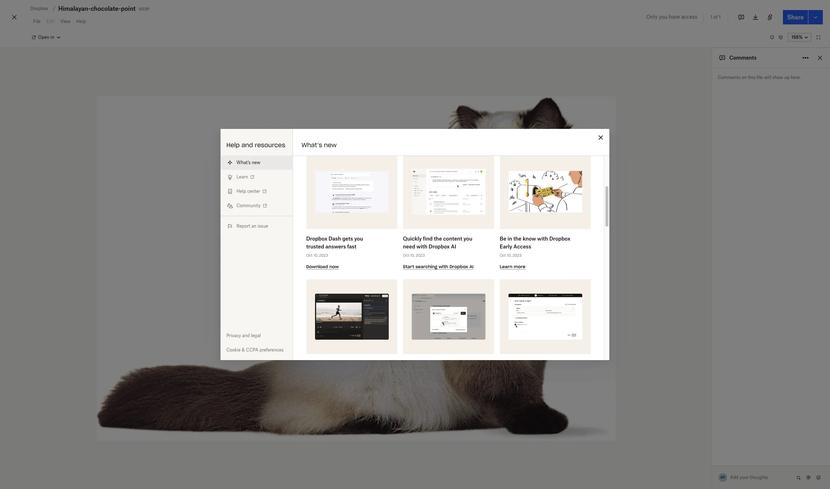 Task type: vqa. For each thing, say whether or not it's contained in the screenshot.
14
no



Task type: describe. For each thing, give the bounding box(es) containing it.
ai inside quickly find the content you need with dropbox ai oct 10, 2023
[[451, 244, 456, 250]]

dropbox dash gets you trusted answers fast oct 10, 2023
[[306, 236, 363, 258]]

control for capture
[[427, 369, 445, 375]]

quickly find the content you need with dropbox ai oct 10, 2023
[[403, 236, 472, 258]]

more for dropbox replay updates give you more control
[[316, 369, 329, 375]]

now
[[329, 264, 339, 270]]

download now
[[306, 264, 339, 270]]

updates for replay
[[346, 361, 366, 367]]

dropbox inside dropbox replay updates give you more control
[[306, 361, 327, 367]]

early
[[500, 244, 512, 250]]

background
[[403, 377, 432, 383]]

you for new capture updates give you more control and background blur
[[403, 369, 412, 375]]

dropbox inside dropbox dash gets you trusted answers fast oct 10, 2023
[[306, 236, 327, 242]]

add your thoughts image
[[730, 474, 788, 482]]

2 1 from the left
[[719, 14, 721, 20]]

with inside protect important agreements with signer identity verification
[[530, 369, 541, 375]]

report an issue
[[236, 224, 268, 229]]

start searching with dropbox ai
[[403, 264, 473, 270]]

oct inside dropbox dash gets you trusted answers fast oct 10, 2023
[[306, 254, 312, 258]]

be in the know with dropbox early access oct 10, 2023
[[500, 236, 570, 258]]

resources
[[255, 142, 285, 149]]

cookie & ccpa preferences button
[[221, 343, 293, 358]]

and for privacy
[[242, 333, 250, 339]]

dropbox ai helps users search for files in their folders image
[[411, 169, 485, 215]]

/
[[52, 5, 55, 12]]

chocolate-
[[91, 5, 121, 12]]

find
[[423, 236, 432, 242]]

community
[[236, 203, 261, 209]]

your
[[740, 475, 749, 481]]

start
[[403, 264, 414, 270]]

dropbox replay updates give you more control
[[306, 361, 378, 375]]

2023 inside dropbox dash gets you trusted answers fast oct 10, 2023
[[319, 254, 328, 258]]

help and resources
[[226, 142, 285, 149]]

comments for comments
[[729, 55, 757, 61]]

and inside new capture updates give you more control and background blur
[[446, 369, 455, 375]]

of
[[714, 14, 718, 20]]

new
[[403, 361, 414, 367]]

have
[[669, 14, 680, 20]]

only you have access
[[646, 14, 697, 20]]

dash answer screen image
[[315, 171, 388, 213]]

the for in
[[513, 236, 521, 242]]

the for find
[[434, 236, 442, 242]]

center
[[247, 189, 260, 194]]

identity
[[500, 377, 519, 383]]

ccpa
[[246, 348, 258, 353]]

show
[[772, 75, 783, 80]]

oct inside be in the know with dropbox early access oct 10, 2023
[[500, 254, 506, 258]]

dropbox down the content
[[449, 264, 468, 270]]

learn link
[[221, 170, 293, 184]]

help center link
[[221, 184, 293, 199]]

report an issue link
[[221, 219, 293, 234]]

himalayan-
[[58, 5, 91, 12]]

fast
[[347, 244, 356, 250]]

learn more
[[500, 264, 525, 270]]

community link
[[221, 199, 293, 213]]

point
[[121, 5, 136, 12]]

with inside quickly find the content you need with dropbox ai oct 10, 2023
[[416, 244, 427, 250]]

this
[[748, 75, 755, 80]]

capture
[[415, 361, 435, 367]]

will
[[764, 75, 771, 80]]

signer
[[542, 369, 558, 375]]

the second step of dropbox sign, where a user can add signers and enable eid image
[[508, 294, 582, 340]]

an
[[251, 224, 256, 229]]

blur
[[434, 377, 444, 383]]

2023 inside be in the know with dropbox early access oct 10, 2023
[[512, 254, 521, 258]]

download now link
[[306, 264, 339, 270]]

protect important agreements with signer identity verification
[[500, 361, 558, 383]]

trusted
[[306, 244, 324, 250]]

help center
[[236, 189, 260, 194]]

dropbox inside be in the know with dropbox early access oct 10, 2023
[[549, 236, 570, 242]]

privacy
[[226, 333, 241, 339]]

protect
[[500, 361, 517, 367]]



Task type: locate. For each thing, give the bounding box(es) containing it.
report
[[236, 224, 250, 229]]

dropbox replay screen shows basic and advanced capabilities of the tool image
[[315, 294, 388, 340]]

1 horizontal spatial new
[[324, 142, 337, 149]]

agreements
[[500, 369, 529, 375]]

privacy and legal link
[[221, 329, 293, 343]]

updates right replay on the bottom left
[[346, 361, 366, 367]]

0 vertical spatial comments
[[729, 55, 757, 61]]

0 horizontal spatial control
[[330, 369, 348, 375]]

legal
[[251, 333, 261, 339]]

the inside quickly find the content you need with dropbox ai oct 10, 2023
[[434, 236, 442, 242]]

download
[[306, 264, 328, 270]]

the right find
[[434, 236, 442, 242]]

what's new button
[[221, 156, 293, 170]]

searching
[[415, 264, 437, 270]]

10, down trusted in the left of the page
[[313, 254, 318, 258]]

privacy and legal
[[226, 333, 261, 339]]

access
[[681, 14, 697, 20]]

1 vertical spatial what's new
[[236, 160, 260, 165]]

1 vertical spatial learn
[[500, 264, 512, 270]]

3 10, from the left
[[507, 254, 511, 258]]

1 oct from the left
[[306, 254, 312, 258]]

2 10, from the left
[[410, 254, 415, 258]]

control inside new capture updates give you more control and background blur
[[427, 369, 445, 375]]

important
[[519, 361, 543, 367]]

quickly
[[403, 236, 422, 242]]

oct down "need"
[[403, 254, 409, 258]]

help for help and resources
[[226, 142, 240, 149]]

0 vertical spatial and
[[241, 142, 253, 149]]

with up "verification"
[[530, 369, 541, 375]]

10, down "need"
[[410, 254, 415, 258]]

more inside new capture updates give you more control and background blur
[[413, 369, 426, 375]]

with down find
[[416, 244, 427, 250]]

add your thoughts
[[730, 475, 768, 481]]

comments for comments on this file will show up here.
[[718, 75, 740, 80]]

the
[[434, 236, 442, 242], [513, 236, 521, 242]]

you inside new capture updates give you more control and background blur
[[403, 369, 412, 375]]

answers
[[325, 244, 346, 250]]

2023 up the download now link
[[319, 254, 328, 258]]

updates
[[346, 361, 366, 367], [436, 361, 456, 367]]

1 vertical spatial what's
[[236, 160, 251, 165]]

give for dropbox replay updates give you more control
[[367, 361, 378, 367]]

issue
[[258, 224, 268, 229]]

1 updates from the left
[[346, 361, 366, 367]]

new
[[324, 142, 337, 149], [252, 160, 260, 165]]

thoughts
[[750, 475, 768, 481]]

0 horizontal spatial oct
[[306, 254, 312, 258]]

you for dropbox replay updates give you more control
[[306, 369, 315, 375]]

0 vertical spatial new
[[324, 142, 337, 149]]

you for quickly find the content you need with dropbox ai oct 10, 2023
[[463, 236, 472, 242]]

2023 inside quickly find the content you need with dropbox ai oct 10, 2023
[[416, 254, 425, 258]]

1 horizontal spatial learn
[[500, 264, 512, 270]]

start searching with dropbox ai link
[[403, 264, 473, 270]]

more up background
[[413, 369, 426, 375]]

2 horizontal spatial oct
[[500, 254, 506, 258]]

0 horizontal spatial 10,
[[313, 254, 318, 258]]

updates inside dropbox replay updates give you more control
[[346, 361, 366, 367]]

1 2023 from the left
[[319, 254, 328, 258]]

oct
[[306, 254, 312, 258], [403, 254, 409, 258], [500, 254, 506, 258]]

control
[[330, 369, 348, 375], [427, 369, 445, 375]]

with right searching
[[438, 264, 448, 270]]

1 vertical spatial new
[[252, 160, 260, 165]]

close image
[[10, 12, 19, 23]]

help for help center
[[236, 189, 246, 194]]

0 vertical spatial help
[[226, 142, 240, 149]]

you inside dropbox dash gets you trusted answers fast oct 10, 2023
[[354, 236, 363, 242]]

give inside dropbox replay updates give you more control
[[367, 361, 378, 367]]

access
[[513, 244, 531, 250]]

more down access
[[514, 264, 525, 270]]

updates for capture
[[436, 361, 456, 367]]

2 give from the left
[[458, 361, 468, 367]]

what's new inside button
[[236, 160, 260, 165]]

help and resources dialog
[[221, 13, 609, 490]]

give
[[367, 361, 378, 367], [458, 361, 468, 367]]

help up what's new button
[[226, 142, 240, 149]]

2 vertical spatial and
[[446, 369, 455, 375]]

Add your thoughts text field
[[730, 473, 794, 484]]

1 vertical spatial help
[[236, 189, 246, 194]]

learn for learn
[[236, 174, 248, 180]]

2 oct from the left
[[403, 254, 409, 258]]

you inside dropbox replay updates give you more control
[[306, 369, 315, 375]]

learn for learn more
[[500, 264, 512, 270]]

someone looking at a paper coupon image
[[508, 171, 582, 213]]

with right know
[[537, 236, 548, 242]]

dropbox inside quickly find the content you need with dropbox ai oct 10, 2023
[[428, 244, 449, 250]]

1 horizontal spatial 1
[[719, 14, 721, 20]]

more down replay on the bottom left
[[316, 369, 329, 375]]

2 updates from the left
[[436, 361, 456, 367]]

1 horizontal spatial what's
[[302, 142, 322, 149]]

0 vertical spatial learn
[[236, 174, 248, 180]]

10,
[[313, 254, 318, 258], [410, 254, 415, 258], [507, 254, 511, 258]]

you inside quickly find the content you need with dropbox ai oct 10, 2023
[[463, 236, 472, 242]]

more
[[514, 264, 525, 270], [316, 369, 329, 375], [413, 369, 426, 375]]

1 vertical spatial ai
[[469, 264, 473, 270]]

oct inside quickly find the content you need with dropbox ai oct 10, 2023
[[403, 254, 409, 258]]

learn more link
[[500, 264, 525, 270]]

help
[[226, 142, 240, 149], [236, 189, 246, 194]]

new inside button
[[252, 160, 260, 165]]

1 vertical spatial comments
[[718, 75, 740, 80]]

comments
[[729, 55, 757, 61], [718, 75, 740, 80]]

cookie
[[226, 348, 241, 353]]

control up blur
[[427, 369, 445, 375]]

3 oct from the left
[[500, 254, 506, 258]]

the right in
[[513, 236, 521, 242]]

control for replay
[[330, 369, 348, 375]]

2023 down access
[[512, 254, 521, 258]]

1 horizontal spatial give
[[458, 361, 468, 367]]

oct down trusted in the left of the page
[[306, 254, 312, 258]]

what's
[[302, 142, 322, 149], [236, 160, 251, 165]]

webp
[[138, 5, 150, 12]]

0 vertical spatial what's new
[[302, 142, 337, 149]]

dropbox capture permissions ui image
[[411, 294, 485, 340]]

control inside dropbox replay updates give you more control
[[330, 369, 348, 375]]

learn down early
[[500, 264, 512, 270]]

cookie & ccpa preferences
[[226, 348, 284, 353]]

1 horizontal spatial 10,
[[410, 254, 415, 258]]

what's new
[[302, 142, 337, 149], [236, 160, 260, 165]]

give inside new capture updates give you more control and background blur
[[458, 361, 468, 367]]

10, inside be in the know with dropbox early access oct 10, 2023
[[507, 254, 511, 258]]

&
[[242, 348, 245, 353]]

1 vertical spatial and
[[242, 333, 250, 339]]

2 2023 from the left
[[416, 254, 425, 258]]

1 horizontal spatial more
[[413, 369, 426, 375]]

need
[[403, 244, 415, 250]]

0 horizontal spatial new
[[252, 160, 260, 165]]

0 horizontal spatial what's
[[236, 160, 251, 165]]

gets
[[342, 236, 353, 242]]

1 horizontal spatial 2023
[[416, 254, 425, 258]]

0 horizontal spatial learn
[[236, 174, 248, 180]]

dropbox up trusted in the left of the page
[[306, 236, 327, 242]]

updates inside new capture updates give you more control and background blur
[[436, 361, 456, 367]]

on
[[742, 75, 747, 80]]

what's inside button
[[236, 160, 251, 165]]

new capture updates give you more control and background blur
[[403, 361, 468, 383]]

add
[[730, 475, 738, 481]]

2 control from the left
[[427, 369, 445, 375]]

with inside be in the know with dropbox early access oct 10, 2023
[[537, 236, 548, 242]]

comments up on
[[729, 55, 757, 61]]

1 control from the left
[[330, 369, 348, 375]]

in
[[507, 236, 512, 242]]

0 horizontal spatial what's new
[[236, 160, 260, 165]]

and
[[241, 142, 253, 149], [242, 333, 250, 339], [446, 369, 455, 375]]

1 left of
[[711, 14, 712, 20]]

0 vertical spatial what's
[[302, 142, 322, 149]]

2 horizontal spatial 10,
[[507, 254, 511, 258]]

1 of 1
[[711, 14, 721, 20]]

dropbox down find
[[428, 244, 449, 250]]

1 horizontal spatial updates
[[436, 361, 456, 367]]

ai
[[451, 244, 456, 250], [469, 264, 473, 270]]

1 give from the left
[[367, 361, 378, 367]]

2 the from the left
[[513, 236, 521, 242]]

0 vertical spatial ai
[[451, 244, 456, 250]]

None field
[[0, 0, 55, 7]]

dropbox right know
[[549, 236, 570, 242]]

3 2023 from the left
[[512, 254, 521, 258]]

give for new capture updates give you more control and background blur
[[458, 361, 468, 367]]

close right sidebar image
[[816, 54, 824, 62]]

the inside be in the know with dropbox early access oct 10, 2023
[[513, 236, 521, 242]]

more inside dropbox replay updates give you more control
[[316, 369, 329, 375]]

know
[[523, 236, 536, 242]]

only
[[646, 14, 657, 20]]

0 horizontal spatial ai
[[451, 244, 456, 250]]

0 horizontal spatial give
[[367, 361, 378, 367]]

here.
[[791, 75, 801, 80]]

1 horizontal spatial what's new
[[302, 142, 337, 149]]

and for help
[[241, 142, 253, 149]]

1 horizontal spatial the
[[513, 236, 521, 242]]

up
[[784, 75, 790, 80]]

verification
[[520, 377, 548, 383]]

be
[[500, 236, 506, 242]]

/ himalayan-chocolate-point webp
[[52, 5, 150, 12]]

1 horizontal spatial oct
[[403, 254, 409, 258]]

0 horizontal spatial 1
[[711, 14, 712, 20]]

updates up blur
[[436, 361, 456, 367]]

1 horizontal spatial control
[[427, 369, 445, 375]]

dropbox left replay on the bottom left
[[306, 361, 327, 367]]

2023
[[319, 254, 328, 258], [416, 254, 425, 258], [512, 254, 521, 258]]

comments on this file will show up here.
[[718, 75, 801, 80]]

help left center
[[236, 189, 246, 194]]

content
[[443, 236, 462, 242]]

with
[[537, 236, 548, 242], [416, 244, 427, 250], [438, 264, 448, 270], [530, 369, 541, 375]]

1 10, from the left
[[313, 254, 318, 258]]

1 right of
[[719, 14, 721, 20]]

learn up 'help center'
[[236, 174, 248, 180]]

2 horizontal spatial more
[[514, 264, 525, 270]]

0 horizontal spatial 2023
[[319, 254, 328, 258]]

10, inside dropbox dash gets you trusted answers fast oct 10, 2023
[[313, 254, 318, 258]]

you
[[659, 14, 667, 20], [354, 236, 363, 242], [463, 236, 472, 242], [306, 369, 315, 375], [403, 369, 412, 375]]

dropbox
[[306, 236, 327, 242], [549, 236, 570, 242], [428, 244, 449, 250], [449, 264, 468, 270], [306, 361, 327, 367]]

control down replay on the bottom left
[[330, 369, 348, 375]]

0 horizontal spatial more
[[316, 369, 329, 375]]

1 the from the left
[[434, 236, 442, 242]]

1 horizontal spatial ai
[[469, 264, 473, 270]]

2 horizontal spatial 2023
[[512, 254, 521, 258]]

comments left on
[[718, 75, 740, 80]]

share
[[787, 14, 804, 21]]

learn
[[236, 174, 248, 180], [500, 264, 512, 270]]

file
[[757, 75, 763, 80]]

10, down early
[[507, 254, 511, 258]]

oct down early
[[500, 254, 506, 258]]

1 1 from the left
[[711, 14, 712, 20]]

replay
[[328, 361, 345, 367]]

1
[[711, 14, 712, 20], [719, 14, 721, 20]]

more for new capture updates give you more control and background blur
[[413, 369, 426, 375]]

0 horizontal spatial the
[[434, 236, 442, 242]]

10, inside quickly find the content you need with dropbox ai oct 10, 2023
[[410, 254, 415, 258]]

2023 up searching
[[416, 254, 425, 258]]

0 horizontal spatial updates
[[346, 361, 366, 367]]

dash
[[328, 236, 341, 242]]

preferences
[[260, 348, 284, 353]]

share button
[[783, 10, 808, 24]]



